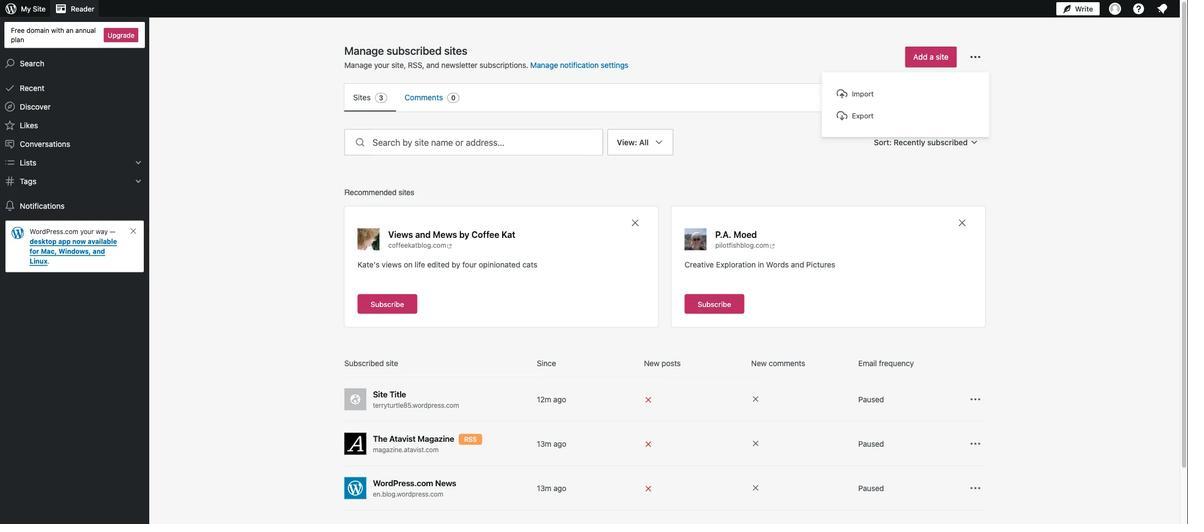 Task type: vqa. For each thing, say whether or not it's contained in the screenshot.
WordPress.com corresponding to News
yes



Task type: locate. For each thing, give the bounding box(es) containing it.
more actions image
[[969, 393, 982, 406]]

2 vertical spatial paused cell
[[859, 483, 961, 494]]

0 vertical spatial paused
[[859, 395, 884, 404]]

0 horizontal spatial site
[[33, 5, 46, 13]]

1 vertical spatial more information image
[[751, 440, 760, 448]]

upgrade button
[[104, 28, 138, 42]]

2 vertical spatial paused
[[859, 484, 884, 493]]

recommended sites
[[344, 188, 415, 197]]

1 vertical spatial site
[[386, 359, 398, 368]]

13m ago
[[537, 440, 567, 449], [537, 484, 567, 493]]

0 vertical spatial ago
[[553, 395, 566, 404]]

recommended
[[344, 188, 397, 197]]

manage
[[344, 44, 384, 57], [344, 61, 372, 70], [530, 61, 558, 70]]

0 horizontal spatial your
[[80, 228, 94, 236]]

2 paused from the top
[[859, 440, 884, 449]]

1 horizontal spatial wordpress.com
[[373, 479, 433, 489]]

1 vertical spatial cell
[[644, 438, 747, 450]]

subscribe down creative
[[698, 300, 731, 308]]

and inside manage subscribed sites manage your site, rss, and newsletter subscriptions. manage notification settings
[[426, 61, 439, 70]]

paused inside wordpress.com news 'row'
[[859, 484, 884, 493]]

ago inside wordpress.com news 'row'
[[554, 484, 567, 493]]

dismiss image
[[129, 227, 138, 236]]

magazine.atavist.com
[[373, 447, 439, 454]]

0 vertical spatial keyboard_arrow_down image
[[133, 157, 144, 168]]

discover
[[20, 102, 51, 111]]

by inside views and mews by coffee  kat link
[[459, 229, 469, 240]]

site inside button
[[936, 52, 949, 61]]

life
[[415, 260, 425, 269]]

wordpress.com inside wordpress.com news en.blog.wordpress.com
[[373, 479, 433, 489]]

wordpress.com up en.blog.wordpress.com
[[373, 479, 433, 489]]

magazine
[[418, 434, 454, 444]]

import button
[[834, 84, 978, 104]]

more information image for news
[[751, 484, 760, 493]]

conversations
[[20, 139, 70, 149]]

pilotfishblog.com link
[[716, 241, 777, 251]]

1 vertical spatial site
[[373, 390, 388, 400]]

keyboard_arrow_down image inside lists link
[[133, 157, 144, 168]]

site right my
[[33, 5, 46, 13]]

email
[[859, 359, 877, 368]]

2 keyboard_arrow_down image from the top
[[133, 176, 144, 187]]

site inside "site title terryturtle85.wordpress.com"
[[373, 390, 388, 400]]

help image
[[1132, 2, 1146, 15]]

by
[[459, 229, 469, 240], [452, 260, 460, 269]]

0 vertical spatial by
[[459, 229, 469, 240]]

tags link
[[0, 172, 149, 191]]

cell down the atavist magazine row
[[644, 483, 747, 495]]

1 vertical spatial paused cell
[[859, 439, 961, 450]]

views
[[388, 229, 413, 240]]

0 vertical spatial 13m
[[537, 440, 552, 449]]

0 horizontal spatial new
[[644, 359, 660, 368]]

coffee
[[472, 229, 499, 240]]

subscribed site column header
[[344, 358, 533, 369]]

1 horizontal spatial subscribe button
[[685, 294, 745, 314]]

2 13m from the top
[[537, 484, 552, 493]]

notification settings
[[560, 61, 629, 70]]

my site
[[21, 5, 46, 13]]

and down subscribed sites at top left
[[426, 61, 439, 70]]

1 more information image from the top
[[751, 395, 760, 404]]

and down available
[[93, 248, 105, 256]]

13m inside the atavist magazine row
[[537, 440, 552, 449]]

1 cell from the top
[[644, 394, 747, 406]]

views and mews by coffee  kat
[[388, 229, 516, 240]]

the atavist magazine
[[373, 434, 454, 444]]

row
[[344, 358, 986, 378]]

the
[[373, 434, 388, 444]]

your inside wordpress.com your way — desktop app now available for mac, windows, and linux
[[80, 228, 94, 236]]

dismiss this recommendation image
[[630, 218, 641, 229]]

0 vertical spatial your
[[374, 61, 390, 70]]

paused for news
[[859, 484, 884, 493]]

subscribe down views
[[371, 300, 404, 308]]

your up now
[[80, 228, 94, 236]]

1 new from the left
[[644, 359, 660, 368]]

export button
[[834, 106, 978, 126]]

1 horizontal spatial subscribe
[[698, 300, 731, 308]]

email frequency
[[859, 359, 914, 368]]

my profile image
[[1109, 3, 1121, 15]]

menu containing sites
[[344, 84, 986, 112]]

new inside column header
[[751, 359, 767, 368]]

domain
[[27, 26, 49, 34]]

conversations link
[[0, 135, 149, 153]]

1 vertical spatial 13m
[[537, 484, 552, 493]]

12m ago
[[537, 395, 566, 404]]

dismiss this recommendation image
[[957, 218, 968, 229]]

table inside manage subscribed sites main content
[[344, 358, 986, 511]]

3 cell from the top
[[644, 483, 747, 495]]

cats
[[523, 260, 538, 269]]

posts
[[662, 359, 681, 368]]

0 horizontal spatial subscribe
[[371, 300, 404, 308]]

recently
[[894, 138, 926, 147]]

manage subscribed sites main content
[[327, 43, 1003, 525]]

None search field
[[344, 129, 603, 156]]

creative
[[685, 260, 714, 269]]

discover link
[[0, 97, 149, 116]]

ago for news
[[554, 484, 567, 493]]

1 13m ago from the top
[[537, 440, 567, 449]]

1 vertical spatial your
[[80, 228, 94, 236]]

1 horizontal spatial new
[[751, 359, 767, 368]]

more information image
[[751, 395, 760, 404], [751, 440, 760, 448], [751, 484, 760, 493]]

0 horizontal spatial site
[[386, 359, 398, 368]]

pictures
[[806, 260, 835, 269]]

more actions image
[[969, 438, 982, 451], [969, 482, 982, 495]]

1 more actions image from the top
[[969, 438, 982, 451]]

since column header
[[537, 358, 640, 369]]

cell down site title row
[[644, 438, 747, 450]]

by left four
[[452, 260, 460, 269]]

new left posts
[[644, 359, 660, 368]]

add
[[914, 52, 928, 61]]

site right a
[[936, 52, 949, 61]]

1 vertical spatial wordpress.com
[[373, 479, 433, 489]]

1 ago from the top
[[553, 395, 566, 404]]

site right subscribed
[[386, 359, 398, 368]]

3 more information image from the top
[[751, 484, 760, 493]]

new posts column header
[[644, 358, 747, 369]]

0 vertical spatial more information image
[[751, 395, 760, 404]]

row containing subscribed site
[[344, 358, 986, 378]]

keyboard_arrow_down image for tags
[[133, 176, 144, 187]]

13m
[[537, 440, 552, 449], [537, 484, 552, 493]]

2 vertical spatial cell
[[644, 483, 747, 495]]

2 subscribe from the left
[[698, 300, 731, 308]]

recent link
[[0, 79, 149, 97]]

2 subscribe button from the left
[[685, 294, 745, 314]]

1 subscribe button from the left
[[358, 294, 417, 314]]

site left title
[[373, 390, 388, 400]]

table containing site title
[[344, 358, 986, 511]]

table
[[344, 358, 986, 511]]

more information image inside wordpress.com news 'row'
[[751, 484, 760, 493]]

subscribe button down creative
[[685, 294, 745, 314]]

2 more information image from the top
[[751, 440, 760, 448]]

2 ago from the top
[[554, 440, 567, 449]]

3 paused from the top
[[859, 484, 884, 493]]

available
[[88, 238, 117, 246]]

2 vertical spatial more information image
[[751, 484, 760, 493]]

1 subscribe from the left
[[371, 300, 404, 308]]

reader link
[[50, 0, 99, 18]]

1 vertical spatial by
[[452, 260, 460, 269]]

ago inside the atavist magazine row
[[554, 440, 567, 449]]

a
[[930, 52, 934, 61]]

0 vertical spatial cell
[[644, 394, 747, 406]]

12m
[[537, 395, 551, 404]]

1 vertical spatial 13m ago
[[537, 484, 567, 493]]

1 vertical spatial keyboard_arrow_down image
[[133, 176, 144, 187]]

ago
[[553, 395, 566, 404], [554, 440, 567, 449], [554, 484, 567, 493]]

sort: recently subscribed
[[874, 138, 968, 147]]

more actions image for wordpress.com news
[[969, 482, 982, 495]]

terryturtle85.wordpress.com
[[373, 402, 459, 410]]

en.blog.wordpress.com link
[[373, 490, 533, 500]]

write
[[1075, 5, 1093, 13]]

1 13m from the top
[[537, 440, 552, 449]]

keyboard_arrow_down image
[[133, 157, 144, 168], [133, 176, 144, 187]]

3 ago from the top
[[554, 484, 567, 493]]

0 horizontal spatial wordpress.com
[[30, 228, 78, 236]]

3 paused cell from the top
[[859, 483, 961, 494]]

1 horizontal spatial site
[[936, 52, 949, 61]]

keyboard_arrow_down image for lists
[[133, 157, 144, 168]]

—
[[110, 228, 115, 236]]

2 13m ago from the top
[[537, 484, 567, 493]]

menu
[[344, 84, 986, 112]]

words
[[766, 260, 789, 269]]

paused
[[859, 395, 884, 404], [859, 440, 884, 449], [859, 484, 884, 493]]

all
[[639, 138, 649, 147]]

site
[[33, 5, 46, 13], [373, 390, 388, 400]]

wordpress.com inside wordpress.com your way — desktop app now available for mac, windows, and linux
[[30, 228, 78, 236]]

2 more actions image from the top
[[969, 482, 982, 495]]

1 horizontal spatial site
[[373, 390, 388, 400]]

0 vertical spatial site
[[936, 52, 949, 61]]

linux
[[30, 258, 48, 265]]

recent
[[20, 83, 45, 93]]

wordpress.com up app
[[30, 228, 78, 236]]

creative exploration in words and pictures
[[685, 260, 835, 269]]

four
[[462, 260, 477, 269]]

1 keyboard_arrow_down image from the top
[[133, 157, 144, 168]]

cell
[[644, 394, 747, 406], [644, 438, 747, 450], [644, 483, 747, 495]]

13m ago inside the atavist magazine row
[[537, 440, 567, 449]]

subscribe button down views
[[358, 294, 417, 314]]

0 vertical spatial 13m ago
[[537, 440, 567, 449]]

0 vertical spatial paused cell
[[859, 394, 961, 405]]

for
[[30, 248, 39, 256]]

more information image for title
[[751, 395, 760, 404]]

1 vertical spatial paused
[[859, 440, 884, 449]]

0 horizontal spatial subscribe button
[[358, 294, 417, 314]]

13m ago for the atavist magazine
[[537, 440, 567, 449]]

2 new from the left
[[751, 359, 767, 368]]

since
[[537, 359, 556, 368]]

now
[[72, 238, 86, 246]]

keyboard_arrow_down image inside tags link
[[133, 176, 144, 187]]

import
[[852, 90, 874, 98]]

subscribe button
[[358, 294, 417, 314], [685, 294, 745, 314]]

your left site,
[[374, 61, 390, 70]]

subscribe
[[371, 300, 404, 308], [698, 300, 731, 308]]

new left comments at the bottom right
[[751, 359, 767, 368]]

my
[[21, 5, 31, 13]]

ago inside site title row
[[553, 395, 566, 404]]

subscribe for p.a. moed
[[698, 300, 731, 308]]

0 vertical spatial more actions image
[[969, 438, 982, 451]]

app
[[58, 238, 71, 246]]

13m inside wordpress.com news 'row'
[[537, 484, 552, 493]]

1 paused cell from the top
[[859, 394, 961, 405]]

0 vertical spatial site
[[33, 5, 46, 13]]

subscribed site
[[344, 359, 398, 368]]

2 vertical spatial ago
[[554, 484, 567, 493]]

the atavist magazine row
[[344, 422, 986, 467]]

by up coffeekatblog.com link
[[459, 229, 469, 240]]

and
[[426, 61, 439, 70], [415, 229, 431, 240], [93, 248, 105, 256], [791, 260, 804, 269]]

1 horizontal spatial your
[[374, 61, 390, 70]]

1 vertical spatial ago
[[554, 440, 567, 449]]

0 vertical spatial wordpress.com
[[30, 228, 78, 236]]

paused inside site title row
[[859, 395, 884, 404]]

Search search field
[[373, 130, 603, 155]]

paused cell
[[859, 394, 961, 405], [859, 439, 961, 450], [859, 483, 961, 494]]

cell down the new posts column header
[[644, 394, 747, 406]]

notifications link
[[0, 197, 149, 216]]

site title row
[[344, 378, 986, 422]]

windows,
[[59, 248, 91, 256]]

new inside column header
[[644, 359, 660, 368]]

13m ago inside wordpress.com news 'row'
[[537, 484, 567, 493]]

1 paused from the top
[[859, 395, 884, 404]]

new posts
[[644, 359, 681, 368]]

wordpress.com for news
[[373, 479, 433, 489]]

terryturtle85.wordpress.com link
[[373, 401, 533, 411]]

1 vertical spatial more actions image
[[969, 482, 982, 495]]



Task type: describe. For each thing, give the bounding box(es) containing it.
kate's
[[358, 260, 380, 269]]

wordpress.com news row
[[344, 467, 986, 511]]

sites
[[399, 188, 415, 197]]

paused cell for title
[[859, 394, 961, 405]]

exploration
[[716, 260, 756, 269]]

13m ago for wordpress.com news
[[537, 484, 567, 493]]

lists link
[[0, 153, 149, 172]]

subscribed
[[344, 359, 384, 368]]

opinionated
[[479, 260, 521, 269]]

the atavist magazine cell
[[344, 433, 533, 455]]

site,
[[392, 61, 406, 70]]

sites
[[353, 93, 371, 102]]

search
[[20, 59, 44, 68]]

add a site
[[914, 52, 949, 61]]

notifications
[[20, 202, 65, 211]]

rss
[[464, 436, 477, 444]]

kate's views on life edited by four opinionated cats
[[358, 260, 538, 269]]

subscriptions.
[[480, 61, 528, 70]]

annual
[[75, 26, 96, 34]]

title
[[390, 390, 406, 400]]

search link
[[0, 54, 149, 73]]

sort:
[[874, 138, 892, 147]]

atavist
[[389, 434, 416, 444]]

new comments
[[751, 359, 805, 368]]

subscribe for views and mews by coffee  kat
[[371, 300, 404, 308]]

free
[[11, 26, 25, 34]]

your inside manage subscribed sites manage your site, rss, and newsletter subscriptions. manage notification settings
[[374, 61, 390, 70]]

13m for wordpress.com news
[[537, 484, 552, 493]]

wordpress.com news en.blog.wordpress.com
[[373, 479, 456, 499]]

wordpress.com news cell
[[344, 478, 533, 500]]

email frequency column header
[[859, 358, 961, 369]]

paused inside the atavist magazine row
[[859, 440, 884, 449]]

cell for title
[[644, 394, 747, 406]]

with
[[51, 26, 64, 34]]

coffeekatblog.com link
[[388, 241, 535, 251]]

and inside wordpress.com your way — desktop app now available for mac, windows, and linux
[[93, 248, 105, 256]]

site inside my site "link"
[[33, 5, 46, 13]]

likes
[[20, 121, 38, 130]]

manage subscribed sites manage your site, rss, and newsletter subscriptions. manage notification settings
[[344, 44, 629, 70]]

13m for the atavist magazine
[[537, 440, 552, 449]]

ago for title
[[553, 395, 566, 404]]

0
[[451, 94, 456, 102]]

site inside column header
[[386, 359, 398, 368]]

on
[[404, 260, 413, 269]]

edited
[[427, 260, 450, 269]]

tags
[[20, 177, 36, 186]]

new for new posts
[[644, 359, 660, 368]]

the atavist magazine image
[[344, 433, 366, 455]]

kat
[[502, 229, 516, 240]]

site title terryturtle85.wordpress.com
[[373, 390, 459, 410]]

and up the coffeekatblog.com
[[415, 229, 431, 240]]

rss,
[[408, 61, 424, 70]]

sort: recently subscribed button
[[870, 133, 986, 152]]

lists
[[20, 158, 36, 167]]

wordpress.com news image
[[344, 478, 366, 500]]

new comments column header
[[751, 358, 854, 369]]

site title cell
[[344, 389, 533, 411]]

magazine.atavist.com link
[[373, 445, 533, 455]]

more actions image for the atavist magazine
[[969, 438, 982, 451]]

and right words
[[791, 260, 804, 269]]

menu inside manage subscribed sites main content
[[344, 84, 986, 112]]

export
[[852, 112, 874, 120]]

new for new comments
[[751, 359, 767, 368]]

in
[[758, 260, 764, 269]]

my site link
[[0, 0, 50, 18]]

manage your notifications image
[[1156, 2, 1169, 15]]

paused cell for news
[[859, 483, 961, 494]]

desktop
[[30, 238, 57, 246]]

2 cell from the top
[[644, 438, 747, 450]]

wordpress.com news link
[[373, 478, 533, 490]]

p.a. moed
[[716, 229, 757, 240]]

wordpress.com your way — desktop app now available for mac, windows, and linux
[[30, 228, 117, 265]]

write link
[[1057, 0, 1100, 18]]

free domain with an annual plan
[[11, 26, 96, 43]]

views
[[382, 260, 402, 269]]

mews
[[433, 229, 457, 240]]

newsletter
[[441, 61, 478, 70]]

frequency
[[879, 359, 914, 368]]

add a site button
[[905, 47, 957, 68]]

more image
[[969, 51, 982, 64]]

subscribed
[[928, 138, 968, 147]]

views and mews by coffee  kat link
[[388, 229, 516, 241]]

subscribed sites
[[387, 44, 468, 57]]

comments
[[405, 93, 443, 102]]

plan
[[11, 36, 24, 43]]

manage notification settings link
[[530, 61, 629, 70]]

subscribe button for p.a.
[[685, 294, 745, 314]]

pilotfishblog.com
[[716, 242, 769, 249]]

view:
[[617, 138, 637, 147]]

p.a.
[[716, 229, 732, 240]]

coffeekatblog.com
[[388, 242, 446, 249]]

.
[[48, 258, 49, 265]]

time image
[[1183, 42, 1188, 52]]

likes link
[[0, 116, 149, 135]]

2 paused cell from the top
[[859, 439, 961, 450]]

wordpress.com for your
[[30, 228, 78, 236]]

en.blog.wordpress.com
[[373, 491, 443, 499]]

paused for title
[[859, 395, 884, 404]]

cell for news
[[644, 483, 747, 495]]

more information image inside the atavist magazine row
[[751, 440, 760, 448]]

reader
[[71, 5, 94, 13]]

moed
[[734, 229, 757, 240]]

view: all button
[[608, 129, 674, 243]]

subscribe button for views
[[358, 294, 417, 314]]



